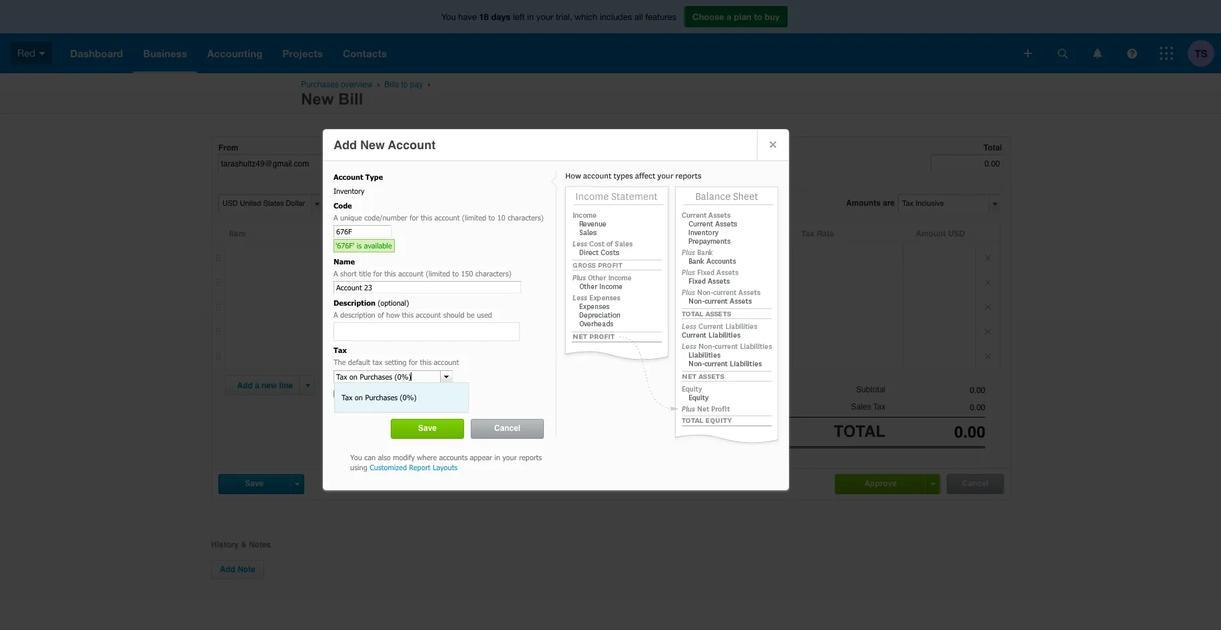 Task type: locate. For each thing, give the bounding box(es) containing it.
of
[[378, 310, 384, 319]]

0 vertical spatial delete line item image
[[977, 246, 1001, 270]]

1 horizontal spatial ›
[[428, 80, 431, 89]]

150
[[461, 269, 473, 278]]

account up date "text box"
[[388, 138, 436, 152]]

new up date "text box"
[[360, 138, 385, 152]]

more save options... image
[[295, 483, 299, 486]]

(limited left 10 in the top of the page
[[462, 213, 487, 222]]

characters) inside code a unique code/number for this account (limited to 10 characters)
[[508, 213, 544, 222]]

characters) for a short title for this account (limited to 150 characters)
[[476, 269, 512, 278]]

date up due date text box
[[448, 143, 465, 153]]

1 vertical spatial cancel button
[[948, 475, 1004, 494]]

1 vertical spatial cancel
[[963, 479, 989, 488]]

2 vertical spatial account
[[641, 229, 673, 239]]

a left description on the left of the page
[[334, 310, 338, 319]]

to left 10 in the top of the page
[[489, 213, 495, 222]]

0 horizontal spatial in
[[495, 453, 501, 462]]

you for 18
[[442, 12, 456, 22]]

days
[[491, 11, 511, 22]]

sales
[[852, 403, 872, 412]]

red button
[[0, 33, 60, 73]]

this right "title"
[[385, 269, 396, 278]]

1 horizontal spatial on
[[364, 389, 372, 398]]

Date text field
[[356, 155, 411, 172]]

this inside name a short title for this account (limited to 150 characters)
[[385, 269, 396, 278]]

0 horizontal spatial date
[[355, 143, 372, 153]]

tax left rate
[[802, 229, 815, 239]]

are
[[883, 199, 895, 208]]

for inside the tax the default tax setting for this account
[[409, 358, 418, 366]]

how
[[386, 310, 400, 319]]

1 vertical spatial characters)
[[476, 269, 512, 278]]

0 horizontal spatial your
[[503, 453, 517, 462]]

1 horizontal spatial purchases
[[365, 393, 398, 402]]

Total text field
[[931, 155, 1003, 173]]

purchases overview › bills to pay › new bill
[[301, 80, 433, 108]]

account left the should
[[416, 310, 441, 319]]

a left new
[[255, 381, 259, 390]]

to left the 150
[[453, 269, 459, 278]]

account left 10 in the top of the page
[[435, 213, 460, 222]]

red
[[17, 47, 35, 58]]

this up customer
[[420, 358, 432, 366]]

1 horizontal spatial new
[[360, 138, 385, 152]]

in
[[528, 12, 534, 22], [495, 453, 501, 462]]

for right code/number
[[410, 213, 419, 222]]

choose a plan to buy
[[693, 11, 780, 22]]

2 vertical spatial delete line item image
[[977, 344, 1001, 368]]

date up date "text box"
[[355, 143, 372, 153]]

1 horizontal spatial account
[[388, 138, 436, 152]]

(limited inside code a unique code/number for this account (limited to 10 characters)
[[462, 213, 487, 222]]

0 horizontal spatial a
[[255, 381, 259, 390]]

0 vertical spatial cancel button
[[472, 420, 544, 438]]

1 a from the top
[[334, 213, 338, 222]]

2 vertical spatial for
[[409, 358, 418, 366]]

1 vertical spatial your
[[503, 453, 517, 462]]

2 vertical spatial a
[[334, 310, 338, 319]]

0 vertical spatial cancel
[[495, 424, 521, 433]]

1 horizontal spatial a
[[410, 380, 414, 390]]

in inside you can also modify where accounts appear in your reports using
[[495, 453, 501, 462]]

0 horizontal spatial purchases
[[301, 80, 339, 89]]

ts banner
[[0, 0, 1222, 73]]

you have 18 days left in your trial, which includes all features
[[442, 11, 677, 22]]

tax
[[802, 229, 815, 239], [334, 346, 347, 355], [342, 393, 353, 402], [874, 403, 886, 412]]

'676f'
[[336, 241, 355, 250]]

1 vertical spatial new
[[360, 138, 385, 152]]

your inside you can also modify where accounts appear in your reports using
[[503, 453, 517, 462]]

2 horizontal spatial account
[[641, 229, 673, 239]]

to inside ts banner
[[754, 11, 763, 22]]

1 horizontal spatial your
[[537, 12, 554, 22]]

tax inside the tax the default tax setting for this account
[[334, 346, 347, 355]]

cancel up reports
[[495, 424, 521, 433]]

0 horizontal spatial add
[[220, 565, 235, 574]]

1 vertical spatial add
[[237, 381, 253, 390]]

assign
[[332, 380, 359, 390]]

1 vertical spatial account
[[334, 173, 363, 181]]

a for to
[[727, 11, 732, 22]]

1 horizontal spatial you
[[442, 12, 456, 22]]

purchases up 'bill'
[[301, 80, 339, 89]]

add
[[334, 138, 357, 152], [237, 381, 253, 390], [220, 565, 235, 574]]

add new account
[[334, 138, 436, 152]]

cancel
[[495, 424, 521, 433], [963, 479, 989, 488]]

on right show
[[364, 389, 372, 398]]

bill
[[338, 90, 363, 108]]

account inside name a short title for this account (limited to 150 characters)
[[399, 269, 424, 278]]

cancel button right more approve options... image
[[948, 475, 1004, 494]]

(limited left the 150
[[426, 269, 450, 278]]

purchases down the expenses
[[365, 393, 398, 402]]

you inside you can also modify where accounts appear in your reports using
[[350, 453, 362, 462]]

customized
[[370, 463, 407, 472]]

2 › from the left
[[428, 80, 431, 89]]

(limited inside name a short title for this account (limited to 150 characters)
[[426, 269, 450, 278]]

account up inventory
[[334, 173, 363, 181]]

tax
[[373, 358, 383, 366]]

1 horizontal spatial in
[[528, 12, 534, 22]]

add left note
[[220, 565, 235, 574]]

› right pay
[[428, 80, 431, 89]]

or
[[455, 380, 463, 390]]

which
[[575, 12, 598, 22]]

(optional)
[[378, 299, 409, 307]]

show
[[344, 389, 362, 398]]

cancel right more approve options... image
[[963, 479, 989, 488]]

›
[[377, 80, 380, 89], [428, 80, 431, 89]]

3 a from the top
[[334, 310, 338, 319]]

account inside code a unique code/number for this account (limited to 10 characters)
[[435, 213, 460, 222]]

0 vertical spatial your
[[537, 12, 554, 22]]

description for description
[[325, 229, 369, 239]]

layouts
[[433, 463, 458, 472]]

save button
[[392, 420, 464, 438]]

description up description on the left of the page
[[334, 299, 376, 307]]

assign expenses to a customer or project link
[[324, 376, 500, 396]]

for inside code a unique code/number for this account (limited to 10 characters)
[[410, 213, 419, 222]]

to left buy
[[754, 11, 763, 22]]

for inside name a short title for this account (limited to 150 characters)
[[374, 269, 382, 278]]

0 horizontal spatial ›
[[377, 80, 380, 89]]

delete line item image
[[977, 246, 1001, 270], [977, 295, 1001, 319], [977, 344, 1001, 368]]

save left more save options... image
[[245, 479, 264, 488]]

description up "'676f'"
[[325, 229, 369, 239]]

rate
[[817, 229, 835, 239]]

this right how
[[402, 310, 414, 319]]

a inside code a unique code/number for this account (limited to 10 characters)
[[334, 213, 338, 222]]

account for account type inventory
[[334, 173, 363, 181]]

you left the have
[[442, 12, 456, 22]]

0 horizontal spatial account
[[334, 173, 363, 181]]

svg image
[[39, 52, 45, 55]]

add up account type inventory
[[334, 138, 357, 152]]

1 vertical spatial purchases
[[365, 393, 398, 402]]

0 horizontal spatial save
[[245, 479, 264, 488]]

amounts are
[[847, 199, 895, 208]]

a
[[727, 11, 732, 22], [410, 380, 414, 390], [255, 381, 259, 390]]

0 vertical spatial a
[[334, 213, 338, 222]]

name
[[334, 257, 355, 266]]

0 vertical spatial for
[[410, 213, 419, 222]]

0 vertical spatial new
[[301, 90, 334, 108]]

a left the short
[[334, 269, 338, 278]]

1 horizontal spatial add
[[237, 381, 253, 390]]

description inside description (optional) a description of how this account should be used
[[334, 299, 376, 307]]

for right setting
[[409, 358, 418, 366]]

1 vertical spatial a
[[334, 269, 338, 278]]

account right price
[[641, 229, 673, 239]]

account up (optional)
[[399, 269, 424, 278]]

account inside account type inventory
[[334, 173, 363, 181]]

1 horizontal spatial date
[[448, 143, 465, 153]]

0 horizontal spatial you
[[350, 453, 362, 462]]

add inside "link"
[[237, 381, 253, 390]]

Reference text field
[[506, 155, 606, 173]]

for right "title"
[[374, 269, 382, 278]]

0 vertical spatial description
[[325, 229, 369, 239]]

a down code
[[334, 213, 338, 222]]

0 horizontal spatial (limited
[[426, 269, 450, 278]]

notes
[[249, 540, 271, 549]]

account for account
[[641, 229, 673, 239]]

tax down the assign
[[342, 393, 353, 402]]

your left reports
[[503, 453, 517, 462]]

buy
[[765, 11, 780, 22]]

0 vertical spatial purchases
[[301, 80, 339, 89]]

0 horizontal spatial on
[[355, 393, 363, 402]]

should
[[444, 310, 465, 319]]

add left new
[[237, 381, 253, 390]]

0 vertical spatial save
[[418, 424, 437, 433]]

a inside "link"
[[255, 381, 259, 390]]

tax up the
[[334, 346, 347, 355]]

amount
[[916, 229, 947, 239]]

a inside description (optional) a description of how this account should be used
[[334, 310, 338, 319]]

0 vertical spatial add
[[334, 138, 357, 152]]

in right "left"
[[528, 12, 534, 22]]

0 horizontal spatial cancel button
[[472, 420, 544, 438]]

type
[[366, 173, 383, 181]]

line
[[279, 381, 293, 390]]

to inside name a short title for this account (limited to 150 characters)
[[453, 269, 459, 278]]

this inside code a unique code/number for this account (limited to 10 characters)
[[421, 213, 432, 222]]

0 vertical spatial delete line item image
[[977, 270, 1001, 294]]

in right appear
[[495, 453, 501, 462]]

this
[[421, 213, 432, 222], [385, 269, 396, 278], [402, 310, 414, 319], [420, 358, 432, 366]]

1 vertical spatial you
[[350, 453, 362, 462]]

ts
[[1196, 47, 1208, 59]]

description
[[325, 229, 369, 239], [334, 299, 376, 307]]

characters)
[[508, 213, 544, 222], [476, 269, 512, 278]]

a
[[334, 213, 338, 222], [334, 269, 338, 278], [334, 310, 338, 319]]

account
[[388, 138, 436, 152], [334, 173, 363, 181], [641, 229, 673, 239]]

1 vertical spatial for
[[374, 269, 382, 278]]

save up the where at the bottom left
[[418, 424, 437, 433]]

you
[[442, 12, 456, 22], [350, 453, 362, 462]]

2 horizontal spatial add
[[334, 138, 357, 152]]

0 horizontal spatial cancel
[[495, 424, 521, 433]]

1 horizontal spatial cancel button
[[948, 475, 1004, 494]]

svg image
[[1161, 47, 1174, 60], [1058, 48, 1068, 58], [1094, 48, 1102, 58], [1128, 48, 1138, 58], [1025, 49, 1033, 57]]

› left bills on the left of page
[[377, 80, 380, 89]]

new inside purchases overview › bills to pay › new bill
[[301, 90, 334, 108]]

0 vertical spatial in
[[528, 12, 534, 22]]

1 horizontal spatial (limited
[[462, 213, 487, 222]]

all
[[635, 12, 643, 22]]

on for tax
[[355, 393, 363, 402]]

1 horizontal spatial cancel
[[963, 479, 989, 488]]

characters) right 10 in the top of the page
[[508, 213, 544, 222]]

usd
[[949, 229, 966, 239]]

pay
[[410, 80, 423, 89]]

2 horizontal spatial a
[[727, 11, 732, 22]]

None text field
[[219, 195, 309, 212], [899, 195, 989, 212], [334, 225, 392, 238], [334, 371, 440, 382], [886, 403, 986, 413], [886, 423, 986, 442], [219, 195, 309, 212], [899, 195, 989, 212], [334, 225, 392, 238], [334, 371, 440, 382], [886, 403, 986, 413], [886, 423, 986, 442]]

purchases
[[301, 80, 339, 89], [365, 393, 398, 402]]

expenses
[[361, 380, 398, 390]]

is
[[357, 241, 362, 250]]

(limited for 150
[[426, 269, 450, 278]]

this right code/number
[[421, 213, 432, 222]]

sales tax
[[852, 403, 886, 412]]

1 vertical spatial description
[[334, 299, 376, 307]]

0 vertical spatial (limited
[[462, 213, 487, 222]]

bills
[[385, 80, 399, 89]]

on down the assign
[[355, 393, 363, 402]]

total
[[984, 143, 1003, 153]]

tax for tax on purchases (0%)
[[342, 393, 353, 402]]

2 date from the left
[[448, 143, 465, 153]]

characters) for a unique code/number for this account (limited to 10 characters)
[[508, 213, 544, 222]]

1 vertical spatial save
[[245, 479, 264, 488]]

delete line item image
[[977, 270, 1001, 294], [977, 320, 1001, 344]]

be
[[467, 310, 475, 319]]

name a short title for this account (limited to 150 characters)
[[334, 257, 512, 278]]

1 vertical spatial in
[[495, 453, 501, 462]]

available
[[364, 241, 392, 250]]

tax for tax rate
[[802, 229, 815, 239]]

1 horizontal spatial save
[[418, 424, 437, 433]]

for for code/number
[[410, 213, 419, 222]]

you inside you have 18 days left in your trial, which includes all features
[[442, 12, 456, 22]]

2 a from the top
[[334, 269, 338, 278]]

characters) right the 150
[[476, 269, 512, 278]]

new down purchases overview link
[[301, 90, 334, 108]]

account up or at the left bottom of page
[[434, 358, 459, 366]]

cancel button up reports
[[472, 420, 544, 438]]

a up (0%)
[[410, 380, 414, 390]]

you up using at the bottom
[[350, 453, 362, 462]]

None text field
[[219, 155, 348, 173], [334, 281, 522, 294], [334, 323, 520, 341], [886, 386, 986, 395], [219, 155, 348, 173], [334, 281, 522, 294], [334, 323, 520, 341], [886, 386, 986, 395]]

0 vertical spatial characters)
[[508, 213, 544, 222]]

to left pay
[[402, 80, 408, 89]]

0 vertical spatial you
[[442, 12, 456, 22]]

a inside name a short title for this account (limited to 150 characters)
[[334, 269, 338, 278]]

save
[[418, 424, 437, 433], [245, 479, 264, 488]]

1 vertical spatial (limited
[[426, 269, 450, 278]]

2 vertical spatial add
[[220, 565, 235, 574]]

0 horizontal spatial new
[[301, 90, 334, 108]]

to up (0%)
[[400, 380, 408, 390]]

on for show
[[364, 389, 372, 398]]

1 vertical spatial delete line item image
[[977, 295, 1001, 319]]

where
[[417, 453, 437, 462]]

tax for tax the default tax setting for this account
[[334, 346, 347, 355]]

a left plan
[[727, 11, 732, 22]]

characters) inside name a short title for this account (limited to 150 characters)
[[476, 269, 512, 278]]

approve
[[865, 479, 897, 488]]

a for line
[[255, 381, 259, 390]]

a inside ts banner
[[727, 11, 732, 22]]

add for add note
[[220, 565, 235, 574]]

2 delete line item image from the top
[[977, 320, 1001, 344]]

1 vertical spatial delete line item image
[[977, 320, 1001, 344]]

your
[[537, 12, 554, 22], [503, 453, 517, 462]]

your left trial,
[[537, 12, 554, 22]]

&
[[241, 540, 247, 549]]



Task type: vqa. For each thing, say whether or not it's contained in the screenshot.
leftmost payments
no



Task type: describe. For each thing, give the bounding box(es) containing it.
overview
[[341, 80, 373, 89]]

add a new line
[[237, 381, 293, 390]]

more add line options... image
[[305, 384, 310, 387]]

10
[[498, 213, 506, 222]]

code a unique code/number for this account (limited to 10 characters)
[[334, 201, 544, 222]]

appear
[[470, 453, 492, 462]]

item
[[229, 229, 246, 239]]

includes
[[600, 12, 632, 22]]

'676f' is available
[[336, 241, 392, 250]]

due
[[430, 143, 445, 153]]

3 delete line item image from the top
[[977, 344, 1001, 368]]

watchlist
[[412, 389, 441, 398]]

can
[[365, 453, 376, 462]]

(limited for 10
[[462, 213, 487, 222]]

title
[[359, 269, 371, 278]]

plan
[[734, 11, 752, 22]]

project
[[465, 380, 492, 390]]

add a new line link
[[229, 376, 301, 395]]

a for a short title for this account (limited to 150 characters)
[[334, 269, 338, 278]]

18
[[479, 11, 489, 22]]

description for description (optional) a description of how this account should be used
[[334, 299, 376, 307]]

description (optional) a description of how this account should be used
[[334, 299, 492, 319]]

customized report layouts
[[370, 463, 458, 472]]

note
[[238, 565, 255, 574]]

used
[[477, 310, 492, 319]]

you for also
[[350, 453, 362, 462]]

history
[[211, 540, 239, 549]]

save inside save button
[[418, 424, 437, 433]]

from
[[219, 143, 239, 153]]

default
[[348, 358, 371, 366]]

bills to pay link
[[385, 80, 423, 89]]

your inside you have 18 days left in your trial, which includes all features
[[537, 12, 554, 22]]

due date
[[430, 143, 465, 153]]

ts button
[[1189, 33, 1222, 73]]

unique
[[340, 213, 362, 222]]

Due Date text field
[[431, 155, 486, 172]]

account inside the tax the default tax setting for this account
[[434, 358, 459, 366]]

1 delete line item image from the top
[[977, 246, 1001, 270]]

total
[[834, 423, 886, 441]]

1 › from the left
[[377, 80, 380, 89]]

dashboard
[[375, 389, 409, 398]]

Show on Dashboard Watchlist checkbox
[[334, 389, 342, 398]]

unit price
[[590, 229, 627, 239]]

price
[[607, 229, 627, 239]]

new
[[262, 381, 277, 390]]

image of account type hierarchy image
[[551, 171, 783, 446]]

purchases inside purchases overview › bills to pay › new bill
[[301, 80, 339, 89]]

have
[[459, 12, 477, 22]]

unit
[[590, 229, 605, 239]]

to inside purchases overview › bills to pay › new bill
[[402, 80, 408, 89]]

customer
[[416, 380, 452, 390]]

approve link
[[836, 475, 926, 493]]

assign expenses to a customer or project
[[332, 380, 492, 390]]

code/number
[[365, 213, 408, 222]]

show on dashboard watchlist
[[344, 389, 441, 398]]

add note
[[220, 565, 255, 574]]

account type inventory
[[334, 173, 383, 195]]

amount usd
[[916, 229, 966, 239]]

description
[[340, 310, 376, 319]]

a for a unique code/number for this account (limited to 10 characters)
[[334, 213, 338, 222]]

account inside description (optional) a description of how this account should be used
[[416, 310, 441, 319]]

qty
[[561, 229, 574, 239]]

left
[[513, 12, 525, 22]]

add for add new account
[[334, 138, 357, 152]]

add note link
[[211, 560, 264, 580]]

using
[[350, 463, 368, 472]]

2 delete line item image from the top
[[977, 295, 1001, 319]]

features
[[646, 12, 677, 22]]

save link
[[219, 475, 290, 493]]

amounts
[[847, 199, 881, 208]]

history & notes
[[211, 540, 271, 549]]

tax on purchases (0%)
[[342, 393, 417, 402]]

also
[[378, 453, 391, 462]]

the
[[334, 358, 346, 366]]

add for add a new line
[[237, 381, 253, 390]]

this inside description (optional) a description of how this account should be used
[[402, 310, 414, 319]]

1 date from the left
[[355, 143, 372, 153]]

modify
[[393, 453, 415, 462]]

tax the default tax setting for this account
[[334, 346, 459, 366]]

you can also modify where accounts appear in your reports using
[[350, 453, 542, 472]]

to inside code a unique code/number for this account (limited to 10 characters)
[[489, 213, 495, 222]]

code
[[334, 201, 352, 210]]

subtotal
[[857, 385, 886, 394]]

more approve options... image
[[931, 483, 936, 486]]

this inside the tax the default tax setting for this account
[[420, 358, 432, 366]]

tax right the sales
[[874, 403, 886, 412]]

save inside save link
[[245, 479, 264, 488]]

tax rate
[[802, 229, 835, 239]]

choose
[[693, 11, 725, 22]]

(0%)
[[400, 393, 417, 402]]

0 vertical spatial account
[[388, 138, 436, 152]]

in inside you have 18 days left in your trial, which includes all features
[[528, 12, 534, 22]]

for for title
[[374, 269, 382, 278]]

1 delete line item image from the top
[[977, 270, 1001, 294]]



